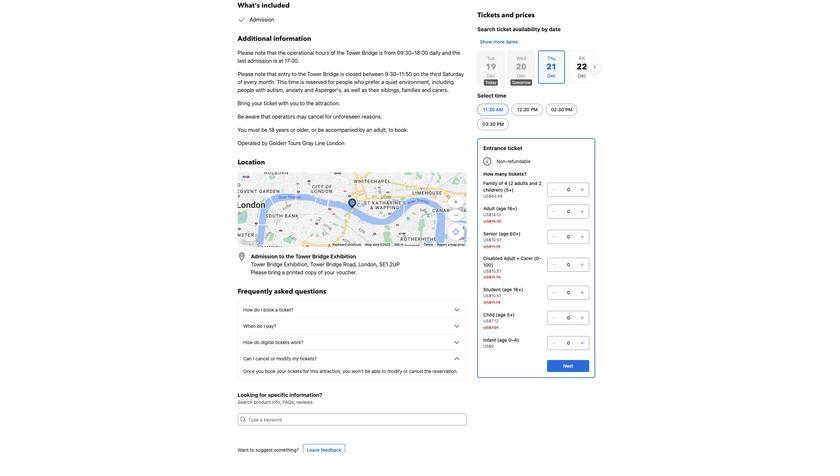 Task type: locate. For each thing, give the bounding box(es) containing it.
or right able
[[404, 369, 408, 375]]

pm right 03:30
[[497, 121, 504, 127]]

1 vertical spatial please
[[238, 71, 254, 77]]

that up month.
[[267, 71, 277, 77]]

0 horizontal spatial modify
[[277, 356, 291, 362]]

1 horizontal spatial by
[[359, 127, 365, 133]]

of inside please note that the operational hours of the tower bridge is from 09:30–18:00 daily and the last admission is at 17:00.
[[331, 50, 336, 56]]

0 for infant (age 0–4)
[[567, 341, 570, 346]]

family of 4 (2 adults and 2 children) (5+) us$42.49
[[484, 181, 542, 199]]

for down "attraction."
[[325, 114, 332, 120]]

(age up us$14.13
[[497, 206, 506, 212]]

0 for disabled adult + carer (0- 100)
[[567, 262, 570, 268]]

the inside admission to the tower bridge exhibition tower bridge exhibition, tower bridge road, london, se1 2up please bring a printed copy of your voucher.
[[286, 254, 294, 260]]

6 0 from the top
[[567, 316, 570, 321]]

aware
[[246, 114, 260, 120]]

20
[[516, 62, 527, 73]]

11:30 am
[[483, 107, 504, 112]]

02:30 pm
[[551, 107, 573, 112]]

that inside please note that entry to the tower bridge is closed between 9:30–11:50 on the third saturday of every month. this time is reserved for people who prefer a quiet environment, including people with autism, anxiety and asperger's, as well as their siblings, families and carers.
[[267, 71, 277, 77]]

how
[[484, 171, 494, 177], [243, 308, 253, 313], [243, 340, 253, 346]]

book down "can i cancel or modify my tickets?"
[[265, 369, 276, 375]]

be up line
[[318, 127, 324, 133]]

tower
[[346, 50, 361, 56], [308, 71, 322, 77], [296, 254, 311, 260], [251, 262, 266, 268], [310, 262, 325, 268]]

2 horizontal spatial be
[[365, 369, 371, 375]]

of right hours
[[331, 50, 336, 56]]

2 dec from the left
[[517, 73, 526, 79]]

people down closed
[[336, 79, 353, 85]]

modify
[[277, 356, 291, 362], [388, 369, 402, 375]]

0 vertical spatial admission
[[250, 17, 275, 23]]

cancel right may
[[308, 114, 324, 120]]

2 vertical spatial i
[[253, 356, 254, 362]]

0 vertical spatial note
[[255, 50, 266, 56]]

1 vertical spatial search
[[238, 400, 253, 406]]

0 vertical spatial 16+)
[[508, 206, 518, 212]]

note for admission
[[255, 50, 266, 56]]

1 vertical spatial us$10.57
[[484, 269, 502, 274]]

or down how do digital tickets work?
[[271, 356, 275, 362]]

i left pay?
[[264, 324, 265, 329]]

0 horizontal spatial with
[[256, 87, 266, 93]]

1 note from the top
[[255, 50, 266, 56]]

by left "golden" at top
[[262, 140, 268, 146]]

us$11.74 for senior (age 60+)
[[484, 245, 501, 250]]

to right able
[[382, 369, 386, 375]]

ticket
[[497, 26, 512, 32], [264, 101, 277, 107], [508, 145, 523, 151]]

printed
[[286, 270, 304, 276]]

0 vertical spatial i
[[261, 308, 262, 313]]

(age inside infant (age 0–4) us$0
[[498, 338, 508, 343]]

hours
[[316, 50, 329, 56]]

every
[[244, 79, 257, 85]]

do inside dropdown button
[[254, 308, 260, 313]]

bridge left from
[[362, 50, 378, 56]]

to inside admission to the tower bridge exhibition tower bridge exhibition, tower bridge road, london, se1 2up please bring a printed copy of your voucher.
[[279, 254, 285, 260]]

book.
[[395, 127, 409, 133]]

tickets
[[478, 11, 500, 20]]

older,
[[297, 127, 310, 133]]

0 vertical spatial please
[[238, 50, 254, 56]]

tower up closed
[[346, 50, 361, 56]]

dec down 22
[[578, 73, 587, 79]]

17:00.
[[285, 58, 299, 64]]

(age right student
[[502, 287, 512, 293]]

for up "asperger's," at the top
[[328, 79, 335, 85]]

0 vertical spatial modify
[[277, 356, 291, 362]]

search up the show
[[478, 26, 496, 32]]

do inside dropdown button
[[254, 340, 260, 346]]

(age left 60+)
[[499, 231, 509, 237]]

dec inside wed 20 dec tomorrow
[[517, 73, 526, 79]]

to inside please note that entry to the tower bridge is closed between 9:30–11:50 on the third saturday of every month. this time is reserved for people who prefer a quiet environment, including people with autism, anxiety and asperger's, as well as their siblings, families and carers.
[[292, 71, 297, 77]]

information?
[[290, 393, 323, 399]]

want to suggest something?
[[238, 448, 299, 454]]

ticket up 'show more dates'
[[497, 26, 512, 32]]

note up admission
[[255, 50, 266, 56]]

0 vertical spatial people
[[336, 79, 353, 85]]

and inside family of 4 (2 adults and 2 children) (5+) us$42.49
[[530, 181, 538, 186]]

pm right the 02:30
[[566, 107, 573, 112]]

looking
[[238, 393, 258, 399]]

0 vertical spatial book
[[264, 308, 274, 313]]

us$14.13
[[484, 213, 501, 218]]

0 vertical spatial with
[[256, 87, 266, 93]]

note inside please note that the operational hours of the tower bridge is from 09:30–18:00 daily and the last admission is at 17:00.
[[255, 50, 266, 56]]

do
[[254, 308, 260, 313], [257, 324, 263, 329], [254, 340, 260, 346]]

won't
[[352, 369, 364, 375]]

bring
[[268, 270, 281, 276]]

i inside "dropdown button"
[[264, 324, 265, 329]]

you down anxiety
[[290, 101, 299, 107]]

that for month.
[[267, 71, 277, 77]]

the right the "daily"
[[453, 50, 461, 56]]

note up month.
[[255, 71, 266, 77]]

additional
[[238, 34, 272, 43]]

16+)
[[508, 206, 518, 212], [514, 287, 523, 293]]

asked
[[274, 288, 293, 297]]

please up every
[[238, 71, 254, 77]]

(age inside the "adult (age 16+) us$14.13"
[[497, 206, 506, 212]]

0 horizontal spatial be
[[262, 127, 268, 133]]

for up product at the bottom left
[[259, 393, 267, 399]]

dec up tomorrow
[[517, 73, 526, 79]]

the up be aware that operators may cancel for unforeseen reasons.
[[306, 101, 314, 107]]

exhibition,
[[284, 262, 309, 268]]

pm right the 12:30
[[531, 107, 538, 112]]

for
[[328, 79, 335, 85], [325, 114, 332, 120], [303, 369, 309, 375], [259, 393, 267, 399]]

time up am
[[495, 93, 507, 99]]

0 vertical spatial by
[[542, 26, 548, 32]]

tower inside please note that the operational hours of the tower bridge is from 09:30–18:00 daily and the last admission is at 17:00.
[[346, 50, 361, 56]]

do for pay?
[[257, 324, 263, 329]]

1 vertical spatial that
[[267, 71, 277, 77]]

1 horizontal spatial with
[[279, 101, 289, 107]]

region
[[472, 48, 601, 87]]

0 vertical spatial time
[[289, 79, 299, 85]]

0 horizontal spatial tickets?
[[300, 356, 317, 362]]

and left 2
[[530, 181, 538, 186]]

tours
[[288, 140, 301, 146]]

1 vertical spatial ticket
[[264, 101, 277, 107]]

work?
[[291, 340, 304, 346]]

1 horizontal spatial time
[[495, 93, 507, 99]]

time up anxiety
[[289, 79, 299, 85]]

tickets down 'my'
[[288, 369, 302, 375]]

please up last in the left of the page
[[238, 50, 254, 56]]

0 horizontal spatial i
[[253, 356, 254, 362]]

1 vertical spatial your
[[324, 270, 335, 276]]

modify right able
[[388, 369, 402, 375]]

0 horizontal spatial pm
[[497, 121, 504, 127]]

with up operators
[[279, 101, 289, 107]]

1 horizontal spatial search
[[478, 26, 496, 32]]

7 0 from the top
[[567, 341, 570, 346]]

be left able
[[365, 369, 371, 375]]

0 vertical spatial ticket
[[497, 26, 512, 32]]

3 us$11.74 from the top
[[484, 301, 501, 306]]

1 vertical spatial do
[[257, 324, 263, 329]]

with inside please note that entry to the tower bridge is closed between 9:30–11:50 on the third saturday of every month. this time is reserved for people who prefer a quiet environment, including people with autism, anxiety and asperger's, as well as their siblings, families and carers.
[[256, 87, 266, 93]]

your
[[252, 101, 263, 107], [324, 270, 335, 276], [277, 369, 287, 375]]

dec
[[487, 73, 496, 79], [517, 73, 526, 79], [578, 73, 587, 79]]

adult left +
[[504, 256, 516, 262]]

16+) inside the "adult (age 16+) us$14.13"
[[508, 206, 518, 212]]

bridge up "asperger's," at the top
[[323, 71, 339, 77]]

tickets? up adults
[[509, 171, 527, 177]]

3 us$10.57 from the top
[[484, 294, 502, 299]]

tickets inside dropdown button
[[275, 340, 290, 346]]

more
[[494, 39, 505, 45]]

and down reserved
[[305, 87, 314, 93]]

how inside dropdown button
[[243, 308, 253, 313]]

copy
[[305, 270, 317, 276]]

tickets left work?
[[275, 340, 290, 346]]

families
[[402, 87, 421, 93]]

0 horizontal spatial cancel
[[256, 356, 270, 362]]

frequently asked questions
[[238, 288, 326, 297]]

0 for student (age 16+)
[[567, 290, 570, 296]]

to up exhibition,
[[279, 254, 285, 260]]

(age for child
[[496, 313, 506, 318]]

london
[[327, 140, 345, 146]]

the up reserved
[[298, 71, 306, 77]]

+
[[517, 256, 520, 262]]

1 horizontal spatial people
[[336, 79, 353, 85]]

2 horizontal spatial you
[[343, 369, 351, 375]]

please inside please note that the operational hours of the tower bridge is from 09:30–18:00 daily and the last admission is at 17:00.
[[238, 50, 254, 56]]

please for every
[[238, 71, 254, 77]]

the left the reservation.
[[425, 369, 432, 375]]

22
[[577, 62, 587, 73]]

saturday
[[443, 71, 464, 77]]

2 us$11.74 from the top
[[484, 275, 501, 280]]

of left every
[[238, 79, 243, 85]]

0 vertical spatial us$11.74
[[484, 245, 501, 250]]

non-refundable
[[497, 159, 531, 164]]

us$10.57 down the senior
[[484, 238, 502, 243]]

adult inside disabled adult + carer (0- 100) us$10.57
[[504, 256, 516, 262]]

2 note from the top
[[255, 71, 266, 77]]

pm for 12:30 pm
[[531, 107, 538, 112]]

1 horizontal spatial as
[[362, 87, 367, 93]]

0 horizontal spatial adult
[[484, 206, 495, 212]]

entry
[[278, 71, 291, 77]]

1 us$10.57 from the top
[[484, 238, 502, 243]]

dec for 20
[[517, 73, 526, 79]]

child
[[484, 313, 495, 318]]

2 horizontal spatial cancel
[[409, 369, 423, 375]]

time
[[289, 79, 299, 85], [495, 93, 507, 99]]

please inside admission to the tower bridge exhibition tower bridge exhibition, tower bridge road, london, se1 2up please bring a printed copy of your voucher.
[[251, 270, 267, 276]]

2 vertical spatial by
[[262, 140, 268, 146]]

2 0 from the top
[[567, 209, 570, 215]]

2up
[[390, 262, 400, 268]]

0 horizontal spatial search
[[238, 400, 253, 406]]

0 vertical spatial how
[[484, 171, 494, 177]]

modify left 'my'
[[277, 356, 291, 362]]

as right well
[[362, 87, 367, 93]]

by left date
[[542, 26, 548, 32]]

do for tickets
[[254, 340, 260, 346]]

1 vertical spatial tickets
[[288, 369, 302, 375]]

1 vertical spatial with
[[279, 101, 289, 107]]

bridge inside please note that entry to the tower bridge is closed between 9:30–11:50 on the third saturday of every month. this time is reserved for people who prefer a quiet environment, including people with autism, anxiety and asperger's, as well as their siblings, families and carers.
[[323, 71, 339, 77]]

search down looking
[[238, 400, 253, 406]]

dec up today
[[487, 73, 496, 79]]

1 horizontal spatial be
[[318, 127, 324, 133]]

0 horizontal spatial dec
[[487, 73, 496, 79]]

1 dec from the left
[[487, 73, 496, 79]]

by left an at the top of page
[[359, 127, 365, 133]]

dec inside tue 19 dec today
[[487, 73, 496, 79]]

1 vertical spatial tickets?
[[300, 356, 317, 362]]

1 vertical spatial how
[[243, 308, 253, 313]]

of inside admission to the tower bridge exhibition tower bridge exhibition, tower bridge road, london, se1 2up please bring a printed copy of your voucher.
[[318, 270, 323, 276]]

how inside dropdown button
[[243, 340, 253, 346]]

shortcuts
[[347, 243, 362, 247]]

(age
[[497, 206, 506, 212], [499, 231, 509, 237], [502, 287, 512, 293], [496, 313, 506, 318], [498, 338, 508, 343]]

us$10.57 inside senior (age 60+) us$10.57
[[484, 238, 502, 243]]

admission inside admission to the tower bridge exhibition tower bridge exhibition, tower bridge road, london, se1 2up please bring a printed copy of your voucher.
[[251, 254, 278, 260]]

cancel left the reservation.
[[409, 369, 423, 375]]

0 vertical spatial that
[[267, 50, 277, 56]]

2 vertical spatial do
[[254, 340, 260, 346]]

2 vertical spatial us$11.74
[[484, 301, 501, 306]]

for inside please note that entry to the tower bridge is closed between 9:30–11:50 on the third saturday of every month. this time is reserved for people who prefer a quiet environment, including people with autism, anxiety and asperger's, as well as their siblings, families and carers.
[[328, 79, 335, 85]]

you must be 18 years or older, or be accompanied by an adult, to book.
[[238, 127, 409, 133]]

please
[[238, 50, 254, 56], [238, 71, 254, 77], [251, 270, 267, 276]]

is left at
[[273, 58, 277, 64]]

1 vertical spatial admission
[[251, 254, 278, 260]]

us$10.57 for student
[[484, 294, 502, 299]]

bridge inside please note that the operational hours of the tower bridge is from 09:30–18:00 daily and the last admission is at 17:00.
[[362, 50, 378, 56]]

you right once on the bottom of page
[[256, 369, 264, 375]]

i right can
[[253, 356, 254, 362]]

tickets
[[275, 340, 290, 346], [288, 369, 302, 375]]

a left "map"
[[448, 243, 450, 247]]

(age inside senior (age 60+) us$10.57
[[499, 231, 509, 237]]

to right entry
[[292, 71, 297, 77]]

2 us$10.57 from the top
[[484, 269, 502, 274]]

book
[[264, 308, 274, 313], [265, 369, 276, 375]]

tickets?
[[509, 171, 527, 177], [300, 356, 317, 362]]

can i cancel or modify my tickets? button
[[243, 355, 461, 363]]

ticket down autism,
[[264, 101, 277, 107]]

quiet
[[386, 79, 398, 85]]

many
[[495, 171, 508, 177]]

ticket up non-refundable
[[508, 145, 523, 151]]

0 horizontal spatial people
[[238, 87, 254, 93]]

wed 20 dec tomorrow
[[512, 56, 531, 85]]

a left quiet
[[382, 79, 384, 85]]

please left bring
[[251, 270, 267, 276]]

people down every
[[238, 87, 254, 93]]

please inside please note that entry to the tower bridge is closed between 9:30–11:50 on the third saturday of every month. this time is reserved for people who prefer a quiet environment, including people with autism, anxiety and asperger's, as well as their siblings, families and carers.
[[238, 71, 254, 77]]

16+) for adult (age 16+)
[[508, 206, 518, 212]]

1 horizontal spatial cancel
[[308, 114, 324, 120]]

availability
[[513, 26, 541, 32]]

0 for adult (age 16+)
[[567, 209, 570, 215]]

0 vertical spatial adult
[[484, 206, 495, 212]]

the up at
[[278, 50, 286, 56]]

1 vertical spatial i
[[264, 324, 265, 329]]

1 vertical spatial people
[[238, 87, 254, 93]]

cancel right can
[[256, 356, 270, 362]]

admission down "what's included"
[[250, 17, 275, 23]]

us$10.57 inside 'student (age 16+) us$10.57'
[[484, 294, 502, 299]]

pay?
[[266, 324, 276, 329]]

and down environment,
[[422, 87, 431, 93]]

3 0 from the top
[[567, 234, 570, 240]]

that inside please note that the operational hours of the tower bridge is from 09:30–18:00 daily and the last admission is at 17:00.
[[267, 50, 277, 56]]

i inside dropdown button
[[261, 308, 262, 313]]

a inside dropdown button
[[275, 308, 278, 313]]

note
[[255, 50, 266, 56], [255, 71, 266, 77]]

1 vertical spatial book
[[265, 369, 276, 375]]

2 vertical spatial us$10.57
[[484, 294, 502, 299]]

0 horizontal spatial as
[[344, 87, 350, 93]]

your down "can i cancel or modify my tickets?"
[[277, 369, 287, 375]]

us$10.57 for senior
[[484, 238, 502, 243]]

tower inside please note that entry to the tower bridge is closed between 9:30–11:50 on the third saturday of every month. this time is reserved for people who prefer a quiet environment, including people with autism, anxiety and asperger's, as well as their siblings, families and carers.
[[308, 71, 322, 77]]

1 vertical spatial cancel
[[256, 356, 270, 362]]

is left closed
[[341, 71, 344, 77]]

must
[[248, 127, 260, 133]]

map region
[[238, 173, 467, 248]]

2 vertical spatial please
[[251, 270, 267, 276]]

0
[[567, 187, 570, 193], [567, 209, 570, 215], [567, 234, 570, 240], [567, 262, 570, 268], [567, 290, 570, 296], [567, 316, 570, 321], [567, 341, 570, 346]]

us$11.74 up disabled
[[484, 245, 501, 250]]

(age for senior
[[499, 231, 509, 237]]

1 vertical spatial us$11.74
[[484, 275, 501, 280]]

2 vertical spatial how
[[243, 340, 253, 346]]

you
[[290, 101, 299, 107], [256, 369, 264, 375], [343, 369, 351, 375]]

with down month.
[[256, 87, 266, 93]]

1 vertical spatial by
[[359, 127, 365, 133]]

1 horizontal spatial i
[[261, 308, 262, 313]]

month.
[[259, 79, 276, 85]]

pm
[[531, 107, 538, 112], [566, 107, 573, 112], [497, 121, 504, 127]]

(age inside child (age 5+) us$7.12
[[496, 313, 506, 318]]

(2
[[509, 181, 514, 186]]

12:30 pm
[[518, 107, 538, 112]]

1 horizontal spatial dec
[[517, 73, 526, 79]]

prices
[[516, 11, 535, 20]]

keyboard shortcuts button
[[333, 243, 362, 248]]

(age left 0–4)
[[498, 338, 508, 343]]

student (age 16+) us$10.57
[[484, 287, 523, 299]]

us$10.57 down 100)
[[484, 269, 502, 274]]

people
[[336, 79, 353, 85], [238, 87, 254, 93]]

0 vertical spatial us$10.57
[[484, 238, 502, 243]]

golden
[[269, 140, 286, 146]]

5 0 from the top
[[567, 290, 570, 296]]

or inside dropdown button
[[271, 356, 275, 362]]

1 horizontal spatial your
[[277, 369, 287, 375]]

a right bring
[[282, 270, 285, 276]]

2 horizontal spatial pm
[[566, 107, 573, 112]]

1 vertical spatial time
[[495, 93, 507, 99]]

terms
[[424, 243, 433, 247]]

bridge down exhibition
[[326, 262, 342, 268]]

(age inside 'student (age 16+) us$10.57'
[[502, 287, 512, 293]]

us$15.70
[[484, 219, 502, 224]]

2 vertical spatial ticket
[[508, 145, 523, 151]]

search inside looking for specific information? search product info, faqs, reviews
[[238, 400, 253, 406]]

tower up exhibition,
[[296, 254, 311, 260]]

what's
[[238, 1, 260, 10]]

how for how do digital tickets work?
[[243, 340, 253, 346]]

0 vertical spatial do
[[254, 308, 260, 313]]

4 0 from the top
[[567, 262, 570, 268]]

0 vertical spatial tickets
[[275, 340, 290, 346]]

do inside "dropdown button"
[[257, 324, 263, 329]]

2 horizontal spatial your
[[324, 270, 335, 276]]

admission for admission to the tower bridge exhibition tower bridge exhibition, tower bridge road, london, se1 2up please bring a printed copy of your voucher.
[[251, 254, 278, 260]]

carers.
[[433, 87, 449, 93]]

1 as from the left
[[344, 87, 350, 93]]

1 horizontal spatial pm
[[531, 107, 538, 112]]

you left won't at the left of the page
[[343, 369, 351, 375]]

(age left 5+)
[[496, 313, 506, 318]]

2 horizontal spatial by
[[542, 26, 548, 32]]

of right copy
[[318, 270, 323, 276]]

0 vertical spatial your
[[252, 101, 263, 107]]

i up when do i pay?
[[261, 308, 262, 313]]

the up exhibition,
[[286, 254, 294, 260]]

note inside please note that entry to the tower bridge is closed between 9:30–11:50 on the third saturday of every month. this time is reserved for people who prefer a quiet environment, including people with autism, anxiety and asperger's, as well as their siblings, families and carers.
[[255, 71, 266, 77]]

1 vertical spatial modify
[[388, 369, 402, 375]]

reviews
[[297, 400, 313, 406]]

1 horizontal spatial adult
[[504, 256, 516, 262]]

2 horizontal spatial dec
[[578, 73, 587, 79]]

that for is
[[267, 50, 277, 56]]

1 vertical spatial note
[[255, 71, 266, 77]]

16+) inside 'student (age 16+) us$10.57'
[[514, 287, 523, 293]]

3 dec from the left
[[578, 73, 587, 79]]

how up "family"
[[484, 171, 494, 177]]

0 horizontal spatial time
[[289, 79, 299, 85]]

1 horizontal spatial tickets?
[[509, 171, 527, 177]]

disabled
[[484, 256, 503, 262]]

(age for student
[[502, 287, 512, 293]]

admission up bring
[[251, 254, 278, 260]]

1 us$11.74 from the top
[[484, 245, 501, 250]]

as left well
[[344, 87, 350, 93]]

us$10.57 inside disabled adult + carer (0- 100) us$10.57
[[484, 269, 502, 274]]

1 vertical spatial 16+)
[[514, 287, 523, 293]]

2 vertical spatial cancel
[[409, 369, 423, 375]]

2 horizontal spatial i
[[264, 324, 265, 329]]

1 vertical spatial adult
[[504, 256, 516, 262]]

and right the "daily"
[[442, 50, 451, 56]]

1 0 from the top
[[567, 187, 570, 193]]



Task type: vqa. For each thing, say whether or not it's contained in the screenshot.


Task type: describe. For each thing, give the bounding box(es) containing it.
0 vertical spatial tickets?
[[509, 171, 527, 177]]

select
[[478, 93, 494, 99]]

is left from
[[379, 50, 383, 56]]

and left prices
[[502, 11, 514, 20]]

how for how many tickets?
[[484, 171, 494, 177]]

0 vertical spatial cancel
[[308, 114, 324, 120]]

time inside please note that entry to the tower bridge is closed between 9:30–11:50 on the third saturday of every month. this time is reserved for people who prefer a quiet environment, including people with autism, anxiety and asperger's, as well as their siblings, families and carers.
[[289, 79, 299, 85]]

adult inside the "adult (age 16+) us$14.13"
[[484, 206, 495, 212]]

do for book
[[254, 308, 260, 313]]

the right hours
[[337, 50, 345, 56]]

how for how do i book a ticket?
[[243, 308, 253, 313]]

london,
[[359, 262, 378, 268]]

when do i pay?
[[243, 324, 276, 329]]

siblings,
[[381, 87, 401, 93]]

16+) for student (age 16+)
[[514, 287, 523, 293]]

2 vertical spatial your
[[277, 369, 287, 375]]

to up may
[[300, 101, 305, 107]]

able
[[372, 369, 381, 375]]

tower up copy
[[310, 262, 325, 268]]

asperger's,
[[315, 87, 343, 93]]

tickets and prices
[[478, 11, 535, 20]]

your inside admission to the tower bridge exhibition tower bridge exhibition, tower bridge road, london, se1 2up please bring a printed copy of your voucher.
[[324, 270, 335, 276]]

senior
[[484, 231, 498, 237]]

0 for senior (age 60+)
[[567, 234, 570, 240]]

today
[[486, 80, 497, 85]]

us$11.74 for student (age 16+)
[[484, 301, 501, 306]]

us$11.74 for disabled adult + carer (0- 100)
[[484, 275, 501, 280]]

for left this
[[303, 369, 309, 375]]

additional information
[[238, 34, 311, 43]]

tomorrow
[[512, 80, 531, 85]]

frequently
[[238, 288, 273, 297]]

2 as from the left
[[362, 87, 367, 93]]

0 for child (age 5+)
[[567, 316, 570, 321]]

ticket for entrance
[[508, 145, 523, 151]]

please note that entry to the tower bridge is closed between 9:30–11:50 on the third saturday of every month. this time is reserved for people who prefer a quiet environment, including people with autism, anxiety and asperger's, as well as their siblings, families and carers.
[[238, 71, 464, 93]]

for inside looking for specific information? search product info, faqs, reviews
[[259, 393, 267, 399]]

reasons.
[[362, 114, 382, 120]]

this
[[277, 79, 287, 85]]

us$0
[[484, 344, 494, 349]]

pm for 03:30 pm
[[497, 121, 504, 127]]

to left "book."
[[389, 127, 394, 133]]

(age for infant
[[498, 338, 508, 343]]

next button
[[547, 361, 590, 373]]

an
[[367, 127, 373, 133]]

digital
[[261, 340, 274, 346]]

location
[[238, 158, 265, 167]]

my
[[293, 356, 299, 362]]

operated
[[238, 140, 261, 146]]

i inside dropdown button
[[253, 356, 254, 362]]

0 horizontal spatial you
[[256, 369, 264, 375]]

map data ©2023
[[366, 243, 391, 247]]

specific
[[268, 393, 288, 399]]

us$7.12
[[484, 319, 499, 324]]

bridge up copy
[[312, 254, 329, 260]]

of inside family of 4 (2 adults and 2 children) (5+) us$42.49
[[499, 181, 504, 186]]

region containing 19
[[472, 48, 601, 87]]

0 horizontal spatial your
[[252, 101, 263, 107]]

ticket for search
[[497, 26, 512, 32]]

is up anxiety
[[300, 79, 304, 85]]

please for admission
[[238, 50, 254, 56]]

us$7.91
[[484, 326, 499, 331]]

operators
[[272, 114, 295, 120]]

0 vertical spatial search
[[478, 26, 496, 32]]

between
[[363, 71, 384, 77]]

map
[[451, 243, 457, 247]]

once
[[243, 369, 255, 375]]

error
[[458, 243, 465, 247]]

infant
[[484, 338, 496, 343]]

faqs,
[[283, 400, 295, 406]]

search ticket availability by date
[[478, 26, 561, 32]]

a inside admission to the tower bridge exhibition tower bridge exhibition, tower bridge road, london, se1 2up please bring a printed copy of your voucher.
[[282, 270, 285, 276]]

next
[[564, 364, 574, 369]]

including
[[432, 79, 454, 85]]

fri
[[580, 56, 585, 61]]

modify inside dropdown button
[[277, 356, 291, 362]]

something?
[[274, 448, 299, 454]]

feedback
[[321, 448, 342, 454]]

2 vertical spatial that
[[261, 114, 271, 120]]

1 horizontal spatial modify
[[388, 369, 402, 375]]

product
[[254, 400, 271, 406]]

prefer
[[366, 79, 380, 85]]

cancel inside dropdown button
[[256, 356, 270, 362]]

admission
[[248, 58, 272, 64]]

a inside please note that entry to the tower bridge is closed between 9:30–11:50 on the third saturday of every month. this time is reserved for people who prefer a quiet environment, including people with autism, anxiety and asperger's, as well as their siblings, families and carers.
[[382, 79, 384, 85]]

included
[[262, 1, 290, 10]]

i for pay?
[[264, 324, 265, 329]]

se1
[[380, 262, 388, 268]]

note for every
[[255, 71, 266, 77]]

entrance
[[484, 145, 507, 151]]

admission to the tower bridge exhibition tower bridge exhibition, tower bridge road, london, se1 2up please bring a printed copy of your voucher.
[[251, 254, 400, 276]]

google image
[[239, 239, 261, 248]]

bring your ticket with you to the attraction.
[[238, 101, 340, 107]]

dates
[[506, 39, 518, 45]]

map
[[366, 243, 372, 247]]

carer
[[521, 256, 533, 262]]

18
[[269, 127, 275, 133]]

i for book
[[261, 308, 262, 313]]

bridge up bring
[[267, 262, 283, 268]]

want
[[238, 448, 249, 454]]

who
[[354, 79, 364, 85]]

dec inside 'fri 22 dec'
[[578, 73, 587, 79]]

the right on
[[421, 71, 429, 77]]

leave feedback
[[307, 448, 342, 454]]

bring
[[238, 101, 250, 107]]

03:30 pm
[[483, 121, 504, 127]]

and inside please note that the operational hours of the tower bridge is from 09:30–18:00 daily and the last admission is at 17:00.
[[442, 50, 451, 56]]

when
[[243, 324, 256, 329]]

m
[[401, 243, 404, 247]]

environment,
[[399, 79, 431, 85]]

admission for admission
[[250, 17, 275, 23]]

entrance ticket
[[484, 145, 523, 151]]

operated by golden tours gray line london
[[238, 140, 345, 146]]

tickets? inside dropdown button
[[300, 356, 317, 362]]

book inside dropdown button
[[264, 308, 274, 313]]

1 horizontal spatial you
[[290, 101, 299, 107]]

please note that the operational hours of the tower bridge is from 09:30–18:00 daily and the last admission is at 17:00.
[[238, 50, 461, 64]]

senior (age 60+) us$10.57
[[484, 231, 521, 243]]

tower down google image
[[251, 262, 266, 268]]

0 for family of 4 (2 adults and 2 children) (5+)
[[567, 187, 570, 193]]

wed
[[517, 56, 526, 61]]

0 horizontal spatial by
[[262, 140, 268, 146]]

what's included
[[238, 1, 290, 10]]

daily
[[430, 50, 441, 56]]

their
[[369, 87, 380, 93]]

19
[[486, 62, 496, 73]]

or right years
[[291, 127, 296, 133]]

5+)
[[507, 313, 515, 318]]

select time
[[478, 93, 507, 99]]

non-
[[497, 159, 508, 164]]

to right want
[[250, 448, 254, 454]]

(age for adult
[[497, 206, 506, 212]]

tue 19 dec today
[[486, 56, 497, 85]]

data
[[373, 243, 380, 247]]

(0-
[[535, 256, 541, 262]]

dec for 19
[[487, 73, 496, 79]]

12:30
[[518, 107, 530, 112]]

third
[[430, 71, 441, 77]]

children)
[[484, 187, 503, 193]]

Type a keyword field
[[246, 414, 467, 426]]

can i cancel or modify my tickets?
[[243, 356, 317, 362]]

autism,
[[267, 87, 285, 93]]

operational
[[287, 50, 314, 56]]

11:30
[[483, 107, 495, 112]]

infant (age 0–4) us$0
[[484, 338, 519, 349]]

pm for 02:30 pm
[[566, 107, 573, 112]]

or right older,
[[312, 127, 317, 133]]

how do digital tickets work? button
[[243, 339, 461, 347]]

once you book your tickets for this attraction, you won't be able to modify or cancel the reservation.
[[243, 369, 458, 375]]

adult,
[[374, 127, 388, 133]]

when do i pay? button
[[243, 323, 461, 331]]

of inside please note that entry to the tower bridge is closed between 9:30–11:50 on the third saturday of every month. this time is reserved for people who prefer a quiet environment, including people with autism, anxiety and asperger's, as well as their siblings, families and carers.
[[238, 79, 243, 85]]



